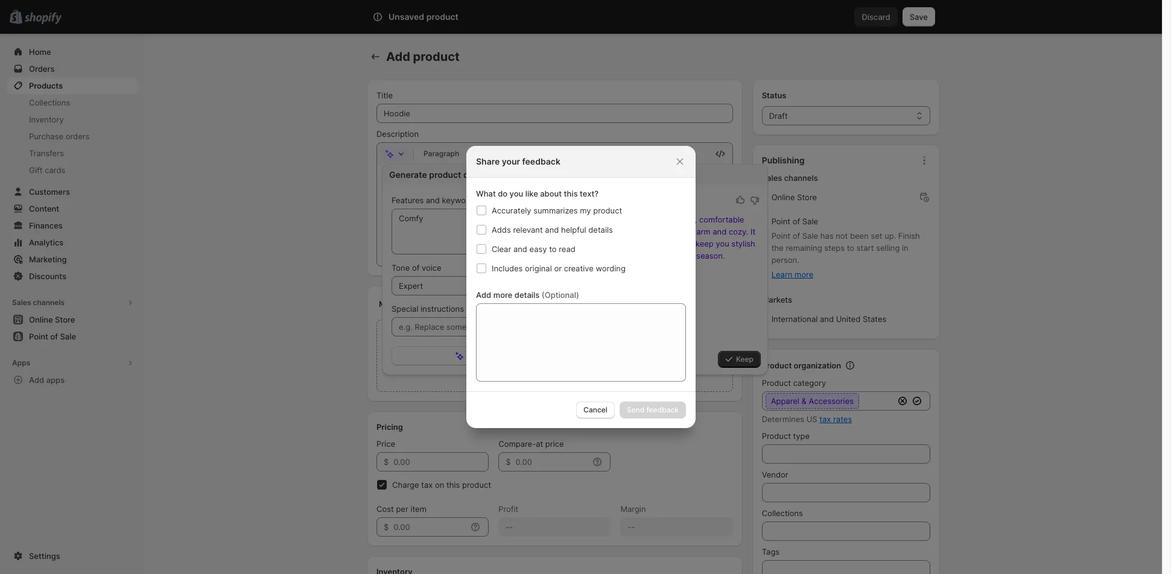 Task type: vqa. For each thing, say whether or not it's contained in the screenshot.
Search BUTTON
yes



Task type: locate. For each thing, give the bounding box(es) containing it.
product for product type
[[762, 432, 791, 441]]

1 horizontal spatial comfortable
[[699, 215, 744, 225]]

1 horizontal spatial sales channels
[[762, 173, 818, 183]]

shopify image
[[24, 13, 62, 25]]

1 horizontal spatial this
[[564, 189, 578, 199]]

orders
[[66, 132, 90, 141]]

1 vertical spatial product
[[762, 378, 791, 388]]

add left apps
[[29, 375, 44, 385]]

details down this
[[589, 225, 613, 235]]

you right do
[[510, 189, 523, 199]]

point down online
[[772, 217, 791, 226]]

0 vertical spatial point
[[772, 217, 791, 226]]

this hoodie is made from soft, comfortable fabric designed to keep you warm and cozy. it features a modern fit that will keep you stylish and comfortable season after season.
[[585, 215, 756, 261]]

0 horizontal spatial more
[[494, 290, 513, 300]]

international and united states
[[772, 314, 887, 324]]

you up will
[[675, 227, 688, 237]]

1 horizontal spatial more
[[795, 270, 814, 279]]

unsaved
[[389, 11, 424, 22]]

unsaved product
[[389, 11, 459, 22]]

share your feedback
[[476, 156, 561, 167]]

includes
[[492, 264, 523, 273]]

and
[[426, 196, 440, 205], [545, 225, 559, 235], [713, 227, 727, 237], [514, 244, 527, 254], [585, 251, 599, 261], [820, 314, 834, 324]]

purchase orders link
[[7, 128, 138, 145]]

sales channels down publishing
[[762, 173, 818, 183]]

1 vertical spatial point
[[772, 231, 791, 241]]

discounts
[[29, 272, 66, 281]]

add inside share your feedback dialog
[[476, 290, 491, 300]]

search button
[[406, 7, 756, 27]]

1 horizontal spatial you
[[675, 227, 688, 237]]

tax
[[820, 415, 831, 424], [421, 480, 433, 490]]

1 vertical spatial sales channels
[[12, 298, 65, 307]]

1 vertical spatial more
[[494, 290, 513, 300]]

1 vertical spatial channels
[[33, 298, 65, 307]]

add inside button
[[29, 375, 44, 385]]

product for generate
[[429, 170, 461, 180]]

of up the remaining
[[793, 231, 800, 241]]

products
[[29, 81, 63, 91]]

product for unsaved
[[427, 11, 459, 22]]

0 vertical spatial sale
[[803, 217, 818, 226]]

0 horizontal spatial sales
[[12, 298, 31, 307]]

add apps
[[29, 375, 65, 385]]

sales down publishing
[[762, 173, 782, 183]]

0 horizontal spatial collections
[[29, 98, 70, 107]]

collections down vendor
[[762, 509, 803, 518]]

apps
[[12, 359, 30, 368]]

comfortable
[[699, 215, 744, 225], [601, 251, 646, 261]]

sale for point of sale has not been set up. finish the remaining steps to start selling in person. learn more
[[803, 231, 818, 241]]

cost per item
[[377, 505, 427, 514]]

collections up the inventory
[[29, 98, 70, 107]]

1 vertical spatial of
[[793, 231, 800, 241]]

details down original
[[515, 290, 540, 300]]

gift
[[29, 165, 43, 175]]

channels inside button
[[33, 298, 65, 307]]

more right learn
[[795, 270, 814, 279]]

sales channels down discounts
[[12, 298, 65, 307]]

none text field inside share your feedback dialog
[[476, 304, 686, 382]]

0 vertical spatial details
[[589, 225, 613, 235]]

None text field
[[476, 304, 686, 382]]

per
[[396, 505, 408, 514]]

transfers link
[[7, 145, 138, 162]]

2 product from the top
[[762, 378, 791, 388]]

3 product from the top
[[762, 432, 791, 441]]

0 vertical spatial channels
[[784, 173, 818, 183]]

keep up fit
[[654, 227, 672, 237]]

0 vertical spatial comfortable
[[699, 215, 744, 225]]

instructions
[[421, 304, 464, 314]]

sale up the remaining
[[803, 231, 818, 241]]

(optional)
[[542, 290, 579, 300]]

summarizes
[[534, 206, 578, 215]]

collections inside collections link
[[29, 98, 70, 107]]

keep down warm
[[696, 239, 714, 249]]

0 horizontal spatial to
[[549, 244, 557, 254]]

sales down discounts
[[12, 298, 31, 307]]

determines us tax rates
[[762, 415, 852, 424]]

0 vertical spatial of
[[793, 217, 800, 226]]

features
[[585, 239, 615, 249]]

1 vertical spatial sales
[[12, 298, 31, 307]]

special
[[392, 304, 419, 314]]

1 vertical spatial sale
[[803, 231, 818, 241]]

2 point from the top
[[772, 231, 791, 241]]

what do you like about this text?
[[476, 189, 599, 199]]

and down summarizes
[[545, 225, 559, 235]]

relevant
[[513, 225, 543, 235]]

tax rates link
[[820, 415, 852, 424]]

try
[[467, 351, 479, 361]]

tax left on
[[421, 480, 433, 490]]

product right unsaved
[[427, 11, 459, 22]]

0 vertical spatial keep
[[654, 227, 672, 237]]

more up (optional)
[[494, 290, 513, 300]]

and left easy
[[514, 244, 527, 254]]

channels down discounts
[[33, 298, 65, 307]]

to inside the 'point of sale has not been set up. finish the remaining steps to start selling in person. learn more'
[[847, 243, 855, 253]]

0 horizontal spatial keep
[[654, 227, 672, 237]]

transfers
[[29, 148, 64, 158]]

product
[[427, 11, 459, 22], [413, 49, 460, 64], [429, 170, 461, 180], [593, 206, 622, 215], [462, 480, 491, 490]]

sales
[[762, 173, 782, 183], [12, 298, 31, 307]]

sales channels
[[762, 173, 818, 183], [12, 298, 65, 307]]

0 vertical spatial you
[[510, 189, 523, 199]]

learn more link
[[772, 270, 814, 279]]

accurately summarizes my product
[[492, 206, 622, 215]]

1 vertical spatial comfortable
[[601, 251, 646, 261]]

and right 'features'
[[426, 196, 440, 205]]

product right on
[[462, 480, 491, 490]]

price
[[377, 439, 395, 449]]

2 horizontal spatial to
[[847, 243, 855, 253]]

this right on
[[447, 480, 460, 490]]

1 horizontal spatial to
[[645, 227, 652, 237]]

cards
[[45, 165, 65, 175]]

2 vertical spatial of
[[412, 263, 420, 273]]

this left text?
[[564, 189, 578, 199]]

2 horizontal spatial add
[[476, 290, 491, 300]]

0 horizontal spatial tax
[[421, 480, 433, 490]]

expert
[[399, 281, 423, 291]]

settings
[[29, 552, 60, 561]]

0 horizontal spatial details
[[515, 290, 540, 300]]

this
[[564, 189, 578, 199], [447, 480, 460, 490]]

apps
[[46, 375, 65, 385]]

product down 'product organization'
[[762, 378, 791, 388]]

you up season.
[[716, 239, 730, 249]]

0 horizontal spatial sales channels
[[12, 298, 65, 307]]

1 horizontal spatial collections
[[762, 509, 803, 518]]

to
[[645, 227, 652, 237], [847, 243, 855, 253], [549, 244, 557, 254]]

media
[[379, 299, 402, 309]]

cost
[[377, 505, 394, 514]]

comfortable up cozy. at the right top of the page
[[699, 215, 744, 225]]

sales channels inside button
[[12, 298, 65, 307]]

this
[[585, 215, 600, 225]]

to left read on the top
[[549, 244, 557, 254]]

inventory link
[[7, 111, 138, 128]]

2 vertical spatial add
[[29, 375, 44, 385]]

1 product from the top
[[762, 361, 792, 371]]

product down search
[[413, 49, 460, 64]]

sale down store
[[803, 217, 818, 226]]

0 horizontal spatial you
[[510, 189, 523, 199]]

add for add product
[[386, 49, 410, 64]]

margin
[[621, 505, 646, 514]]

0 horizontal spatial channels
[[33, 298, 65, 307]]

sale for point of sale
[[803, 217, 818, 226]]

discard button
[[855, 7, 898, 27]]

about
[[540, 189, 562, 199]]

product down suggestion
[[593, 206, 622, 215]]

to inside share your feedback dialog
[[549, 244, 557, 254]]

tone of voice
[[392, 263, 442, 273]]

1 vertical spatial this
[[447, 480, 460, 490]]

1 vertical spatial you
[[675, 227, 688, 237]]

add up the title
[[386, 49, 410, 64]]

charge
[[392, 480, 419, 490]]

product up product category
[[762, 361, 792, 371]]

title
[[377, 91, 393, 100]]

product category
[[762, 378, 826, 388]]

to down made
[[645, 227, 652, 237]]

settings link
[[7, 548, 138, 565]]

set
[[871, 231, 883, 241]]

creative
[[564, 264, 594, 273]]

of inside the 'point of sale has not been set up. finish the remaining steps to start selling in person. learn more'
[[793, 231, 800, 241]]

store
[[797, 193, 817, 202]]

of for point of sale has not been set up. finish the remaining steps to start selling in person. learn more
[[793, 231, 800, 241]]

0 vertical spatial more
[[795, 270, 814, 279]]

sale inside the 'point of sale has not been set up. finish the remaining steps to start selling in person. learn more'
[[803, 231, 818, 241]]

1 vertical spatial keep
[[696, 239, 714, 249]]

2 vertical spatial you
[[716, 239, 730, 249]]

0 vertical spatial sales
[[762, 173, 782, 183]]

product down determines
[[762, 432, 791, 441]]

1 vertical spatial add
[[476, 290, 491, 300]]

of down online store at the right
[[793, 217, 800, 226]]

0 vertical spatial collections
[[29, 98, 70, 107]]

2 horizontal spatial you
[[716, 239, 730, 249]]

share your feedback dialog
[[0, 146, 1162, 429]]

clear
[[492, 244, 511, 254]]

season.
[[697, 251, 725, 261]]

has
[[821, 231, 834, 241]]

channels up store
[[784, 173, 818, 183]]

0 vertical spatial sales channels
[[762, 173, 818, 183]]

modern
[[624, 239, 653, 249]]

point up the
[[772, 231, 791, 241]]

0 horizontal spatial add
[[29, 375, 44, 385]]

add up (optional)
[[476, 290, 491, 300]]

1 horizontal spatial details
[[589, 225, 613, 235]]

of
[[793, 217, 800, 226], [793, 231, 800, 241], [412, 263, 420, 273]]

0 vertical spatial add
[[386, 49, 410, 64]]

point inside the 'point of sale has not been set up. finish the remaining steps to start selling in person. learn more'
[[772, 231, 791, 241]]

after
[[677, 251, 694, 261]]

more
[[795, 270, 814, 279], [494, 290, 513, 300]]

you inside dialog
[[510, 189, 523, 199]]

1 vertical spatial collections
[[762, 509, 803, 518]]

international
[[772, 314, 818, 324]]

2 sale from the top
[[803, 231, 818, 241]]

0 vertical spatial product
[[762, 361, 792, 371]]

1 sale from the top
[[803, 217, 818, 226]]

search
[[426, 12, 452, 22]]

1 horizontal spatial add
[[386, 49, 410, 64]]

product up features and keywords
[[429, 170, 461, 180]]

0 vertical spatial this
[[564, 189, 578, 199]]

clear and easy to read
[[492, 244, 576, 254]]

category
[[793, 378, 826, 388]]

1 point from the top
[[772, 217, 791, 226]]

tax right us
[[820, 415, 831, 424]]

comfortable down a
[[601, 251, 646, 261]]

more inside share your feedback dialog
[[494, 290, 513, 300]]

of right tone
[[412, 263, 420, 273]]

2 vertical spatial product
[[762, 432, 791, 441]]

to left start
[[847, 243, 855, 253]]

apps button
[[7, 355, 138, 372]]

0 vertical spatial tax
[[820, 415, 831, 424]]

and down features
[[585, 251, 599, 261]]

0 horizontal spatial this
[[447, 480, 460, 490]]

1 horizontal spatial channels
[[784, 173, 818, 183]]

united
[[836, 314, 861, 324]]



Task type: describe. For each thing, give the bounding box(es) containing it.
been
[[850, 231, 869, 241]]

home link
[[7, 43, 138, 60]]

designed
[[608, 227, 642, 237]]

profit
[[499, 505, 519, 514]]

share
[[476, 156, 500, 167]]

made
[[638, 215, 659, 225]]

is
[[630, 215, 636, 225]]

read
[[559, 244, 576, 254]]

a
[[618, 239, 622, 249]]

season
[[648, 251, 675, 261]]

it
[[751, 227, 756, 237]]

voice
[[422, 263, 442, 273]]

in
[[902, 243, 909, 253]]

product for add
[[413, 49, 460, 64]]

description
[[463, 170, 510, 180]]

again
[[481, 351, 501, 361]]

vendor
[[762, 470, 789, 480]]

point for point of sale
[[772, 217, 791, 226]]

sales inside button
[[12, 298, 31, 307]]

on
[[435, 480, 444, 490]]

adds relevant and helpful details
[[492, 225, 613, 235]]

sales channels button
[[7, 295, 138, 311]]

stylish
[[732, 239, 756, 249]]

product organization
[[762, 361, 841, 371]]

compare-
[[499, 439, 536, 449]]

point of sale has not been set up. finish the remaining steps to start selling in person. learn more
[[772, 231, 920, 279]]

point for point of sale has not been set up. finish the remaining steps to start selling in person. learn more
[[772, 231, 791, 241]]

price
[[546, 439, 564, 449]]

wording
[[596, 264, 626, 273]]

description
[[377, 129, 419, 139]]

generate
[[389, 170, 427, 180]]

1 vertical spatial details
[[515, 290, 540, 300]]

0 horizontal spatial comfortable
[[601, 251, 646, 261]]

easy
[[530, 244, 547, 254]]

do
[[498, 189, 508, 199]]

to inside this hoodie is made from soft, comfortable fabric designed to keep you warm and cozy. it features a modern fit that will keep you stylish and comfortable season after season.
[[645, 227, 652, 237]]

1 horizontal spatial tax
[[820, 415, 831, 424]]

includes original or creative wording
[[492, 264, 626, 273]]

rates
[[834, 415, 852, 424]]

original
[[525, 264, 552, 273]]

of for point of sale
[[793, 217, 800, 226]]

of for tone of voice
[[412, 263, 420, 273]]

add for add apps
[[29, 375, 44, 385]]

remaining
[[786, 243, 822, 253]]

and left cozy. at the right top of the page
[[713, 227, 727, 237]]

1 horizontal spatial keep
[[696, 239, 714, 249]]

organization
[[794, 361, 841, 371]]

states
[[863, 314, 887, 324]]

fit
[[655, 239, 662, 249]]

product for product category
[[762, 378, 791, 388]]

text?
[[580, 189, 599, 199]]

inventory
[[29, 115, 64, 124]]

and left the united
[[820, 314, 834, 324]]

more inside the 'point of sale has not been set up. finish the remaining steps to start selling in person. learn more'
[[795, 270, 814, 279]]

keywords
[[442, 196, 478, 205]]

online
[[772, 193, 795, 202]]

draft
[[769, 111, 788, 121]]

not
[[836, 231, 848, 241]]

adds
[[492, 225, 511, 235]]

suggestion
[[585, 196, 627, 205]]

tone
[[392, 263, 410, 273]]

your
[[502, 156, 520, 167]]

from
[[661, 215, 678, 225]]

learn
[[772, 270, 793, 279]]

add for add more details (optional)
[[476, 290, 491, 300]]

selling
[[876, 243, 900, 253]]

product inside share your feedback dialog
[[593, 206, 622, 215]]

gift cards
[[29, 165, 65, 175]]

the
[[772, 243, 784, 253]]

this inside share your feedback dialog
[[564, 189, 578, 199]]

add more details (optional)
[[476, 290, 579, 300]]

1 horizontal spatial sales
[[762, 173, 782, 183]]

will
[[682, 239, 694, 249]]

person.
[[772, 255, 800, 265]]

features
[[392, 196, 424, 205]]

soft,
[[681, 215, 697, 225]]

product for product organization
[[762, 361, 792, 371]]

status
[[762, 91, 787, 100]]

generate product description
[[389, 170, 510, 180]]

discounts link
[[7, 268, 138, 285]]

item
[[411, 505, 427, 514]]

collections link
[[7, 94, 138, 111]]

helpful
[[561, 225, 586, 235]]

charge tax on this product
[[392, 480, 491, 490]]

special instructions (optional)
[[392, 304, 502, 314]]

type
[[793, 432, 810, 441]]

keep button
[[718, 351, 761, 368]]

products link
[[7, 77, 138, 94]]

what
[[476, 189, 496, 199]]

point of sale
[[772, 217, 818, 226]]

1 vertical spatial tax
[[421, 480, 433, 490]]

purchase
[[29, 132, 63, 141]]

us
[[807, 415, 818, 424]]

purchase orders
[[29, 132, 90, 141]]

add apps button
[[7, 372, 138, 389]]

gift cards link
[[7, 162, 138, 179]]



